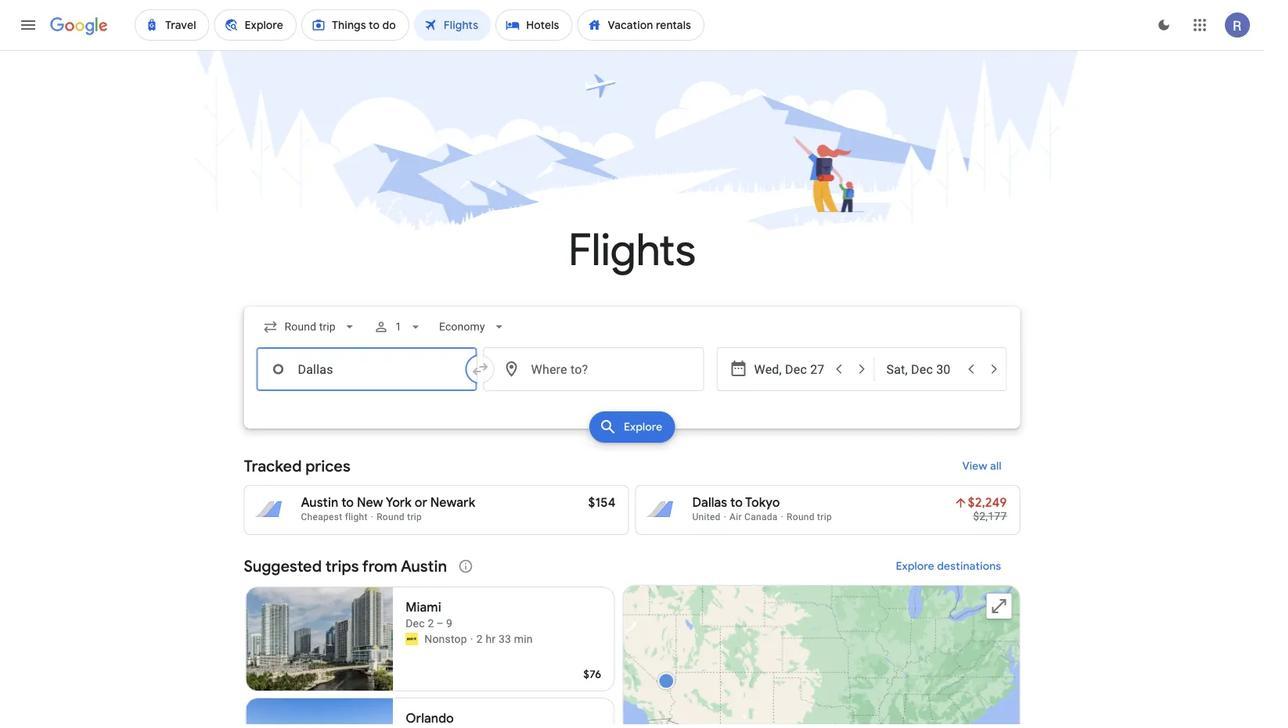Task type: vqa. For each thing, say whether or not it's contained in the screenshot.
Include
no



Task type: locate. For each thing, give the bounding box(es) containing it.
Departure text field
[[754, 348, 826, 391]]

154 US dollars text field
[[588, 495, 616, 511]]

air canada
[[730, 512, 778, 523]]

0 vertical spatial explore
[[624, 420, 662, 434]]

0 horizontal spatial trip
[[407, 512, 422, 523]]

0 horizontal spatial round
[[377, 512, 405, 523]]

1 horizontal spatial trip
[[817, 512, 832, 523]]

1 horizontal spatial austin
[[401, 556, 447, 576]]

 image down new
[[371, 512, 373, 523]]

trip down or
[[407, 512, 422, 523]]

to up air
[[730, 495, 743, 511]]

None text field
[[256, 348, 477, 391]]

trips
[[325, 556, 359, 576]]

1 horizontal spatial round trip
[[787, 512, 832, 523]]

1 button
[[367, 308, 430, 346]]

air
[[730, 512, 742, 523]]

explore up tracked prices region
[[624, 420, 662, 434]]

explore destinations button
[[877, 548, 1020, 585]]

austin to new york or newark
[[301, 495, 475, 511]]

2 to from the left
[[730, 495, 743, 511]]

 image left 2
[[470, 632, 473, 647]]

spirit image
[[406, 633, 418, 646]]

tracked
[[244, 456, 302, 476]]

view all
[[962, 459, 1001, 474]]

round right canada
[[787, 512, 815, 523]]

tracked prices
[[244, 456, 350, 476]]

view
[[962, 459, 987, 474]]

explore button
[[589, 412, 675, 443]]

2249 US dollars text field
[[968, 495, 1007, 511]]

miami
[[406, 600, 441, 616]]

destinations
[[937, 560, 1001, 574]]

1 horizontal spatial explore
[[896, 560, 935, 574]]

1 to from the left
[[341, 495, 354, 511]]

explore inside explore 'button'
[[624, 420, 662, 434]]

flights
[[568, 223, 696, 278]]

1 round from the left
[[377, 512, 405, 523]]

united
[[692, 512, 721, 523]]

cheapest flight
[[301, 512, 368, 523]]

round
[[377, 512, 405, 523], [787, 512, 815, 523]]

dallas
[[692, 495, 727, 511]]

round trip right canada
[[787, 512, 832, 523]]

explore
[[624, 420, 662, 434], [896, 560, 935, 574]]

austin
[[301, 495, 338, 511], [401, 556, 447, 576]]

1 vertical spatial austin
[[401, 556, 447, 576]]

explore destinations
[[896, 560, 1001, 574]]

explore left "destinations"
[[896, 560, 935, 574]]

0 horizontal spatial round trip
[[377, 512, 422, 523]]

Where to? text field
[[483, 348, 704, 391]]

 image left air
[[724, 512, 726, 523]]

1 horizontal spatial round
[[787, 512, 815, 523]]

0 horizontal spatial to
[[341, 495, 354, 511]]

0 horizontal spatial explore
[[624, 420, 662, 434]]

2 trip from the left
[[817, 512, 832, 523]]

austin up miami
[[401, 556, 447, 576]]

None field
[[256, 313, 364, 341], [433, 313, 513, 341], [256, 313, 364, 341], [433, 313, 513, 341]]

1 horizontal spatial to
[[730, 495, 743, 511]]

2177 US dollars text field
[[973, 510, 1007, 523]]

round trip down york
[[377, 512, 422, 523]]

 image
[[371, 512, 373, 523], [724, 512, 726, 523], [781, 512, 784, 523], [470, 632, 473, 647]]

york
[[386, 495, 412, 511]]

0 horizontal spatial austin
[[301, 495, 338, 511]]

round trip
[[377, 512, 422, 523], [787, 512, 832, 523]]

$2,177
[[973, 510, 1007, 523]]

round down "austin to new york or newark"
[[377, 512, 405, 523]]

2 round trip from the left
[[787, 512, 832, 523]]

to up flight
[[341, 495, 354, 511]]

1 trip from the left
[[407, 512, 422, 523]]

1 round trip from the left
[[377, 512, 422, 523]]

 image inside suggested trips from austin region
[[470, 632, 473, 647]]

explore inside explore destinations button
[[896, 560, 935, 574]]

76 US dollars text field
[[583, 668, 601, 682]]

austin up cheapest
[[301, 495, 338, 511]]

from
[[362, 556, 397, 576]]

0 vertical spatial austin
[[301, 495, 338, 511]]

1 vertical spatial explore
[[896, 560, 935, 574]]

2
[[476, 633, 483, 646]]

trip right canada
[[817, 512, 832, 523]]

dec
[[406, 617, 425, 630]]

to
[[341, 495, 354, 511], [730, 495, 743, 511]]

flight
[[345, 512, 368, 523]]

tokyo
[[745, 495, 780, 511]]

trip
[[407, 512, 422, 523], [817, 512, 832, 523]]



Task type: describe. For each thing, give the bounding box(es) containing it.
hr
[[486, 633, 496, 646]]

33
[[498, 633, 511, 646]]

suggested trips from austin region
[[244, 548, 1020, 726]]

Return text field
[[886, 348, 958, 391]]

Flight search field
[[231, 307, 1033, 448]]

explore for explore
[[624, 420, 662, 434]]

main menu image
[[19, 16, 38, 34]]

nonstop
[[424, 633, 467, 646]]

dallas to tokyo
[[692, 495, 780, 511]]

austin inside region
[[401, 556, 447, 576]]

suggested
[[244, 556, 322, 576]]

to for new
[[341, 495, 354, 511]]

austin inside tracked prices region
[[301, 495, 338, 511]]

2 – 9
[[428, 617, 452, 630]]

to for tokyo
[[730, 495, 743, 511]]

prices
[[305, 456, 350, 476]]

$154
[[588, 495, 616, 511]]

suggested trips from austin
[[244, 556, 447, 576]]

$2,249
[[968, 495, 1007, 511]]

explore for explore destinations
[[896, 560, 935, 574]]

min
[[514, 633, 533, 646]]

new
[[357, 495, 383, 511]]

all
[[990, 459, 1001, 474]]

 image right canada
[[781, 512, 784, 523]]

2 hr 33 min
[[476, 633, 533, 646]]

or
[[415, 495, 427, 511]]

newark
[[430, 495, 475, 511]]

2 round from the left
[[787, 512, 815, 523]]

tracked prices region
[[244, 448, 1020, 535]]

cheapest
[[301, 512, 342, 523]]

change appearance image
[[1145, 6, 1183, 44]]

miami dec 2 – 9
[[406, 600, 452, 630]]

1
[[395, 321, 401, 333]]

canada
[[744, 512, 778, 523]]

$76
[[583, 668, 601, 682]]



